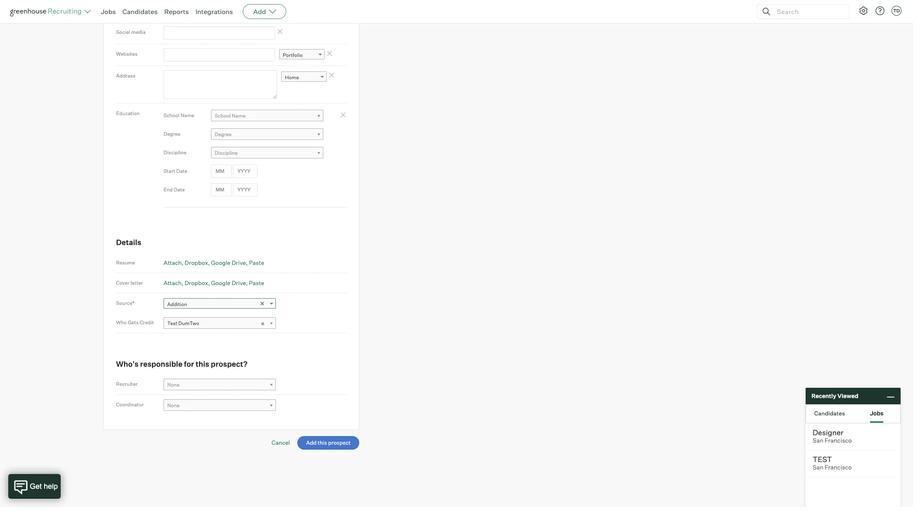 Task type: vqa. For each thing, say whether or not it's contained in the screenshot.
top in RAKUNA RAKUNA IS THE EVENT & CAMPUS RECRUITING PLATFORM REDEFINING HOW TOP EMPLOYERS RECRUIT YOUNG PEOPLE.
no



Task type: describe. For each thing, give the bounding box(es) containing it.
configure image
[[859, 6, 869, 16]]

drive for cover letter
[[232, 280, 246, 287]]

gets
[[128, 320, 139, 326]]

portfolio
[[283, 52, 303, 58]]

address
[[116, 73, 136, 79]]

drive for resume
[[232, 259, 246, 266]]

addition
[[167, 302, 187, 308]]

who's
[[116, 360, 139, 369]]

coordinator
[[116, 402, 144, 408]]

attach dropbox google drive paste for cover letter
[[164, 280, 264, 287]]

test
[[167, 321, 177, 327]]

cover
[[116, 280, 130, 286]]

san for test
[[813, 464, 824, 472]]

date for end date
[[174, 187, 185, 193]]

home link
[[281, 71, 327, 83]]

who's responsible for this prospect?
[[116, 360, 248, 369]]

discipline link
[[211, 147, 324, 159]]

0 horizontal spatial school
[[164, 113, 180, 119]]

credit
[[140, 320, 154, 326]]

test dumtwo
[[167, 321, 199, 327]]

test dumtwo link
[[164, 318, 276, 330]]

0 horizontal spatial school name
[[164, 113, 194, 119]]

paste for resume
[[249, 259, 264, 266]]

attach for resume
[[164, 259, 182, 266]]

1 horizontal spatial discipline
[[215, 150, 238, 156]]

school name link
[[211, 110, 324, 122]]

websites
[[116, 51, 138, 57]]

cancel link
[[272, 440, 290, 447]]

tab list containing candidates
[[807, 405, 901, 424]]

email
[[116, 7, 129, 13]]

none for recruiter
[[167, 382, 180, 388]]

source
[[116, 300, 133, 307]]

dumtwo
[[179, 321, 199, 327]]

reports link
[[164, 7, 189, 16]]

recently viewed
[[812, 393, 859, 400]]

MM text field
[[211, 183, 232, 197]]

social
[[116, 29, 130, 35]]

designer
[[813, 429, 844, 438]]

designer san francisco
[[813, 429, 852, 445]]

td
[[894, 8, 900, 14]]

cover letter
[[116, 280, 143, 286]]

integrations link
[[196, 7, 233, 16]]

education
[[116, 110, 140, 117]]

for
[[184, 360, 194, 369]]

attach link for cover letter
[[164, 280, 184, 287]]

jobs link
[[101, 7, 116, 16]]

who gets credit
[[116, 320, 154, 326]]

degree link
[[211, 129, 324, 141]]

end
[[164, 187, 173, 193]]

details
[[116, 238, 141, 247]]

yyyy text field for start date
[[233, 165, 258, 178]]

media
[[131, 29, 146, 35]]

MM text field
[[211, 165, 232, 178]]

personal link
[[279, 5, 325, 17]]

0 horizontal spatial name
[[181, 113, 194, 119]]

google for resume
[[211, 259, 231, 266]]

this
[[196, 360, 209, 369]]

francisco for designer
[[825, 438, 852, 445]]

test
[[813, 455, 833, 464]]

who
[[116, 320, 127, 326]]

1 vertical spatial candidates
[[815, 410, 846, 417]]

date for start date
[[176, 168, 187, 175]]

recruiter
[[116, 382, 138, 388]]

viewed
[[838, 393, 859, 400]]

none link for coordinator
[[164, 400, 276, 412]]

prospect?
[[211, 360, 248, 369]]

0 horizontal spatial jobs
[[101, 7, 116, 16]]



Task type: locate. For each thing, give the bounding box(es) containing it.
0 vertical spatial dropbox
[[185, 259, 208, 266]]

0 vertical spatial google drive link
[[211, 259, 248, 266]]

1 vertical spatial attach
[[164, 280, 182, 287]]

1 paste link from the top
[[249, 259, 264, 266]]

0 horizontal spatial candidates
[[123, 7, 158, 16]]

greenhouse recruiting image
[[10, 7, 84, 17]]

tab list
[[807, 405, 901, 424]]

1 vertical spatial dropbox link
[[185, 280, 210, 287]]

dropbox link for cover letter
[[185, 280, 210, 287]]

1 san from the top
[[813, 438, 824, 445]]

san
[[813, 438, 824, 445], [813, 464, 824, 472]]

candidates
[[123, 7, 158, 16], [815, 410, 846, 417]]

1 vertical spatial yyyy text field
[[233, 183, 258, 197]]

cancel
[[272, 440, 290, 447]]

paste
[[249, 259, 264, 266], [249, 280, 264, 287]]

candidates link
[[123, 7, 158, 16]]

google drive link for cover letter
[[211, 280, 248, 287]]

date right the start
[[176, 168, 187, 175]]

google
[[211, 259, 231, 266], [211, 280, 231, 287]]

td button
[[890, 4, 904, 17]]

google for cover letter
[[211, 280, 231, 287]]

paste link
[[249, 259, 264, 266], [249, 280, 264, 287]]

1 vertical spatial none
[[167, 403, 180, 409]]

yyyy text field right mm text box
[[233, 165, 258, 178]]

1 attach from the top
[[164, 259, 182, 266]]

yyyy text field right mm text field
[[233, 183, 258, 197]]

2 attach dropbox google drive paste from the top
[[164, 280, 264, 287]]

2 francisco from the top
[[825, 464, 852, 472]]

san inside the designer san francisco
[[813, 438, 824, 445]]

2 google drive link from the top
[[211, 280, 248, 287]]

letter
[[131, 280, 143, 286]]

attach link for resume
[[164, 259, 184, 266]]

resume
[[116, 260, 135, 266]]

0 vertical spatial attach
[[164, 259, 182, 266]]

1 none link from the top
[[164, 379, 276, 391]]

drive
[[232, 259, 246, 266], [232, 280, 246, 287]]

responsible
[[140, 360, 183, 369]]

1 vertical spatial drive
[[232, 280, 246, 287]]

test san francisco
[[813, 455, 852, 472]]

0 vertical spatial none link
[[164, 379, 276, 391]]

degree up mm text box
[[215, 132, 232, 138]]

candidates up media
[[123, 7, 158, 16]]

1 horizontal spatial candidates
[[815, 410, 846, 417]]

dropbox for cover letter
[[185, 280, 208, 287]]

start date
[[164, 168, 187, 175]]

None submit
[[298, 437, 359, 450]]

2 none from the top
[[167, 403, 180, 409]]

recently
[[812, 393, 837, 400]]

1 dropbox from the top
[[185, 259, 208, 266]]

end date
[[164, 187, 185, 193]]

2 san from the top
[[813, 464, 824, 472]]

2 dropbox link from the top
[[185, 280, 210, 287]]

0 vertical spatial candidates
[[123, 7, 158, 16]]

1 vertical spatial attach dropbox google drive paste
[[164, 280, 264, 287]]

san down the designer san francisco
[[813, 464, 824, 472]]

francisco up test san francisco
[[825, 438, 852, 445]]

degree up the start
[[164, 131, 181, 137]]

2 google from the top
[[211, 280, 231, 287]]

0 vertical spatial dropbox link
[[185, 259, 210, 266]]

0 vertical spatial jobs
[[101, 7, 116, 16]]

0 vertical spatial google
[[211, 259, 231, 266]]

source *
[[116, 300, 135, 307]]

2 paste link from the top
[[249, 280, 264, 287]]

degree inside degree link
[[215, 132, 232, 138]]

0 vertical spatial san
[[813, 438, 824, 445]]

0 vertical spatial attach link
[[164, 259, 184, 266]]

1 vertical spatial attach link
[[164, 280, 184, 287]]

date right end
[[174, 187, 185, 193]]

td button
[[892, 6, 902, 16]]

francisco for test
[[825, 464, 852, 472]]

None file field
[[10, 466, 114, 475], [0, 477, 105, 485], [10, 466, 114, 475], [0, 477, 105, 485]]

2 yyyy text field from the top
[[233, 183, 258, 197]]

francisco
[[825, 438, 852, 445], [825, 464, 852, 472]]

attach
[[164, 259, 182, 266], [164, 280, 182, 287]]

0 horizontal spatial discipline
[[164, 150, 187, 156]]

date
[[176, 168, 187, 175], [174, 187, 185, 193]]

home
[[285, 74, 299, 80]]

francisco down the designer san francisco
[[825, 464, 852, 472]]

2 dropbox from the top
[[185, 280, 208, 287]]

school inside school name link
[[215, 113, 231, 119]]

degree
[[164, 131, 181, 137], [215, 132, 232, 138]]

1 vertical spatial none link
[[164, 400, 276, 412]]

YYYY text field
[[233, 165, 258, 178], [233, 183, 258, 197]]

jobs
[[101, 7, 116, 16], [870, 410, 884, 417]]

0 vertical spatial drive
[[232, 259, 246, 266]]

discipline
[[164, 150, 187, 156], [215, 150, 238, 156]]

0 vertical spatial paste link
[[249, 259, 264, 266]]

2 drive from the top
[[232, 280, 246, 287]]

0 vertical spatial attach dropbox google drive paste
[[164, 259, 264, 266]]

add button
[[243, 4, 286, 19]]

1 vertical spatial san
[[813, 464, 824, 472]]

1 horizontal spatial jobs
[[870, 410, 884, 417]]

1 drive from the top
[[232, 259, 246, 266]]

san for designer
[[813, 438, 824, 445]]

paste for cover letter
[[249, 280, 264, 287]]

social media
[[116, 29, 146, 35]]

1 google from the top
[[211, 259, 231, 266]]

paste link for cover letter
[[249, 280, 264, 287]]

personal
[[283, 8, 303, 14]]

candidates down recently viewed
[[815, 410, 846, 417]]

integrations
[[196, 7, 233, 16]]

0 vertical spatial date
[[176, 168, 187, 175]]

1 paste from the top
[[249, 259, 264, 266]]

0 vertical spatial paste
[[249, 259, 264, 266]]

*
[[133, 300, 135, 307]]

dropbox link for resume
[[185, 259, 210, 266]]

1 dropbox link from the top
[[185, 259, 210, 266]]

start
[[164, 168, 175, 175]]

attach for cover letter
[[164, 280, 182, 287]]

attach dropbox google drive paste for resume
[[164, 259, 264, 266]]

2 paste from the top
[[249, 280, 264, 287]]

add
[[253, 7, 266, 16]]

None text field
[[164, 48, 275, 62], [164, 70, 277, 99], [164, 48, 275, 62], [164, 70, 277, 99]]

school
[[164, 113, 180, 119], [215, 113, 231, 119]]

1 attach link from the top
[[164, 259, 184, 266]]

1 vertical spatial dropbox
[[185, 280, 208, 287]]

1 vertical spatial paste
[[249, 280, 264, 287]]

0 vertical spatial francisco
[[825, 438, 852, 445]]

1 yyyy text field from the top
[[233, 165, 258, 178]]

reports
[[164, 7, 189, 16]]

addition link
[[164, 299, 276, 311]]

discipline up start date
[[164, 150, 187, 156]]

1 horizontal spatial school name
[[215, 113, 246, 119]]

2 attach link from the top
[[164, 280, 184, 287]]

portfolio link
[[279, 49, 325, 61]]

1 horizontal spatial name
[[232, 113, 246, 119]]

1 vertical spatial paste link
[[249, 280, 264, 287]]

0 vertical spatial none
[[167, 382, 180, 388]]

1 vertical spatial google drive link
[[211, 280, 248, 287]]

1 vertical spatial date
[[174, 187, 185, 193]]

1 francisco from the top
[[825, 438, 852, 445]]

1 google drive link from the top
[[211, 259, 248, 266]]

paste link for resume
[[249, 259, 264, 266]]

francisco inside the designer san francisco
[[825, 438, 852, 445]]

1 horizontal spatial degree
[[215, 132, 232, 138]]

none
[[167, 382, 180, 388], [167, 403, 180, 409]]

1 vertical spatial francisco
[[825, 464, 852, 472]]

dropbox for resume
[[185, 259, 208, 266]]

google drive link
[[211, 259, 248, 266], [211, 280, 248, 287]]

2 attach from the top
[[164, 280, 182, 287]]

none link
[[164, 379, 276, 391], [164, 400, 276, 412]]

1 vertical spatial jobs
[[870, 410, 884, 417]]

name
[[181, 113, 194, 119], [232, 113, 246, 119]]

2 none link from the top
[[164, 400, 276, 412]]

attach link
[[164, 259, 184, 266], [164, 280, 184, 287]]

san up test at the bottom right
[[813, 438, 824, 445]]

none for coordinator
[[167, 403, 180, 409]]

0 horizontal spatial degree
[[164, 131, 181, 137]]

san inside test san francisco
[[813, 464, 824, 472]]

attach dropbox google drive paste
[[164, 259, 264, 266], [164, 280, 264, 287]]

discipline up mm text box
[[215, 150, 238, 156]]

1 horizontal spatial school
[[215, 113, 231, 119]]

dropbox
[[185, 259, 208, 266], [185, 280, 208, 287]]

1 vertical spatial google
[[211, 280, 231, 287]]

1 none from the top
[[167, 382, 180, 388]]

yyyy text field for end date
[[233, 183, 258, 197]]

None text field
[[164, 4, 275, 18], [164, 26, 275, 40], [164, 4, 275, 18], [164, 26, 275, 40]]

Search text field
[[775, 6, 842, 18]]

francisco inside test san francisco
[[825, 464, 852, 472]]

dropbox link
[[185, 259, 210, 266], [185, 280, 210, 287]]

school name
[[164, 113, 194, 119], [215, 113, 246, 119]]

none link for recruiter
[[164, 379, 276, 391]]

0 vertical spatial yyyy text field
[[233, 165, 258, 178]]

google drive link for resume
[[211, 259, 248, 266]]

1 attach dropbox google drive paste from the top
[[164, 259, 264, 266]]



